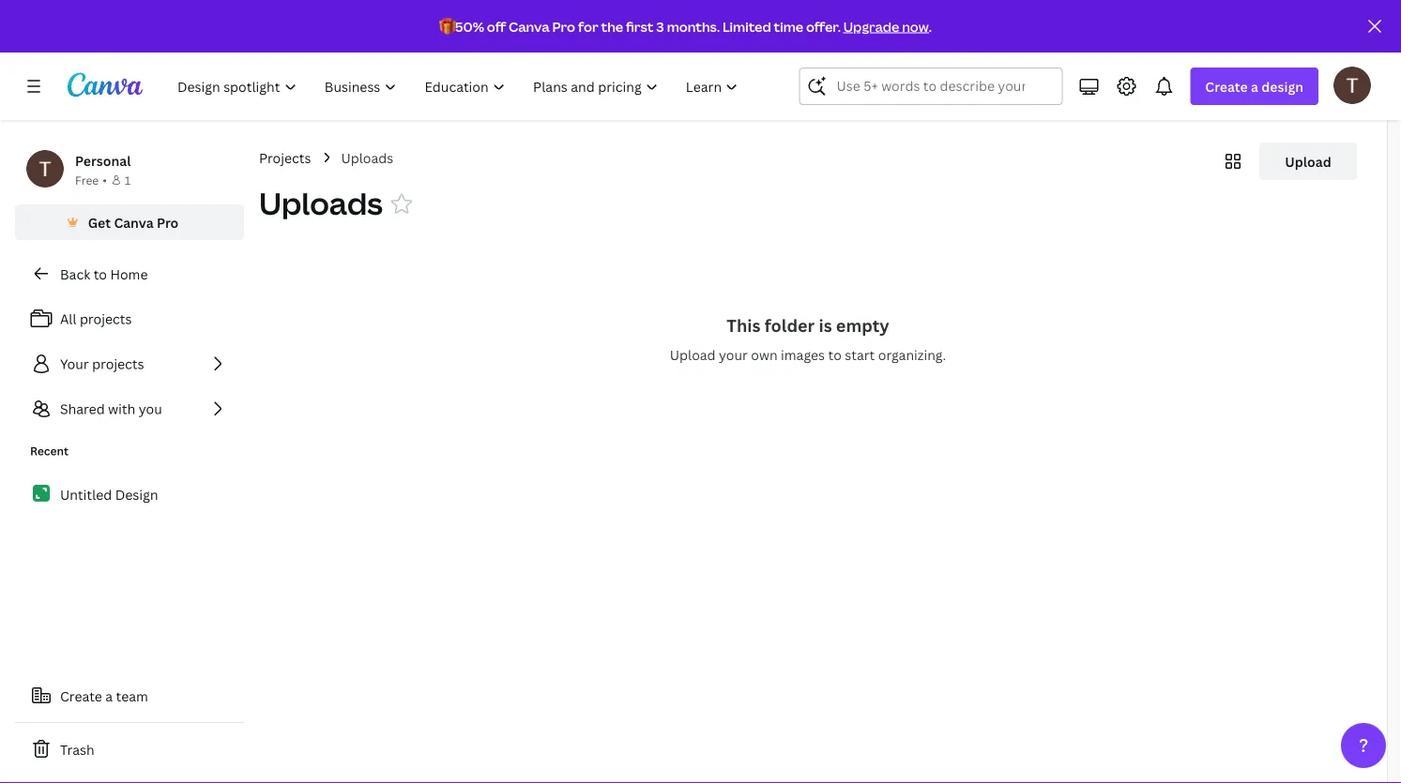 Task type: describe. For each thing, give the bounding box(es) containing it.
your
[[60, 355, 89, 373]]

upload inside 'this folder is empty upload your own images to start organizing.'
[[670, 346, 716, 364]]

pro inside button
[[157, 214, 179, 231]]

0 vertical spatial uploads
[[341, 149, 394, 167]]

home
[[110, 265, 148, 283]]

3
[[656, 17, 664, 35]]

recent
[[30, 443, 68, 459]]

1
[[125, 172, 131, 188]]

create a design button
[[1190, 68, 1319, 105]]

list containing all projects
[[15, 300, 244, 428]]

your
[[719, 346, 748, 364]]

get canva pro button
[[15, 205, 244, 240]]

your projects
[[60, 355, 144, 373]]

create a team
[[60, 687, 148, 705]]

get canva pro
[[88, 214, 179, 231]]

create for create a design
[[1205, 77, 1248, 95]]

start
[[845, 346, 875, 364]]

team
[[116, 687, 148, 705]]

terry turtle image
[[1334, 66, 1371, 104]]

a for team
[[105, 687, 113, 705]]

untitled design link
[[15, 475, 244, 515]]

untitled design
[[60, 486, 158, 504]]

you
[[139, 400, 162, 418]]

create a design
[[1205, 77, 1304, 95]]

back to home link
[[15, 255, 244, 293]]

free
[[75, 172, 99, 188]]

all
[[60, 310, 76, 328]]

trash
[[60, 741, 94, 759]]

50%
[[455, 17, 484, 35]]

Search search field
[[837, 69, 1025, 104]]

0 vertical spatial to
[[94, 265, 107, 283]]

now
[[902, 17, 929, 35]]

1 vertical spatial uploads
[[259, 183, 383, 224]]

upload button
[[1260, 143, 1357, 180]]

projects for all projects
[[80, 310, 132, 328]]

top level navigation element
[[165, 68, 754, 105]]

all projects link
[[15, 300, 244, 338]]

upgrade
[[843, 17, 899, 35]]

free •
[[75, 172, 107, 188]]

projects
[[259, 149, 311, 167]]



Task type: locate. For each thing, give the bounding box(es) containing it.
1 vertical spatial create
[[60, 687, 102, 705]]

shared with you
[[60, 400, 162, 418]]

months.
[[667, 17, 720, 35]]

is
[[819, 314, 832, 337]]

uploads
[[341, 149, 394, 167], [259, 183, 383, 224]]

off
[[487, 17, 506, 35]]

this
[[727, 314, 761, 337]]

back to home
[[60, 265, 148, 283]]

projects right all
[[80, 310, 132, 328]]

1 horizontal spatial to
[[828, 346, 842, 364]]

all projects
[[60, 310, 132, 328]]

1 horizontal spatial a
[[1251, 77, 1259, 95]]

to
[[94, 265, 107, 283], [828, 346, 842, 364]]

🎁 50% off canva pro for the first 3 months. limited time offer. upgrade now .
[[439, 17, 932, 35]]

0 horizontal spatial a
[[105, 687, 113, 705]]

a
[[1251, 77, 1259, 95], [105, 687, 113, 705]]

design
[[115, 486, 158, 504]]

0 horizontal spatial create
[[60, 687, 102, 705]]

1 vertical spatial upload
[[670, 346, 716, 364]]

images
[[781, 346, 825, 364]]

a inside create a team button
[[105, 687, 113, 705]]

upload down 'design'
[[1285, 153, 1332, 170]]

1 vertical spatial canva
[[114, 214, 154, 231]]

untitled
[[60, 486, 112, 504]]

pro up the back to home link
[[157, 214, 179, 231]]

organizing.
[[878, 346, 946, 364]]

0 horizontal spatial pro
[[157, 214, 179, 231]]

0 horizontal spatial upload
[[670, 346, 716, 364]]

a left team
[[105, 687, 113, 705]]

1 horizontal spatial pro
[[552, 17, 575, 35]]

this folder is empty upload your own images to start organizing.
[[670, 314, 946, 364]]

time
[[774, 17, 803, 35]]

folder
[[765, 314, 815, 337]]

create left team
[[60, 687, 102, 705]]

0 vertical spatial upload
[[1285, 153, 1332, 170]]

.
[[929, 17, 932, 35]]

own
[[751, 346, 778, 364]]

create
[[1205, 77, 1248, 95], [60, 687, 102, 705]]

pro
[[552, 17, 575, 35], [157, 214, 179, 231]]

projects link
[[259, 147, 311, 168]]

1 vertical spatial a
[[105, 687, 113, 705]]

a for design
[[1251, 77, 1259, 95]]

a inside create a design 'dropdown button'
[[1251, 77, 1259, 95]]

pro left for
[[552, 17, 575, 35]]

create for create a team
[[60, 687, 102, 705]]

with
[[108, 400, 135, 418]]

create left 'design'
[[1205, 77, 1248, 95]]

to left start
[[828, 346, 842, 364]]

1 vertical spatial pro
[[157, 214, 179, 231]]

🎁
[[439, 17, 452, 35]]

0 vertical spatial create
[[1205, 77, 1248, 95]]

uploads right projects link
[[341, 149, 394, 167]]

your projects link
[[15, 345, 244, 383]]

get
[[88, 214, 111, 231]]

create inside button
[[60, 687, 102, 705]]

upgrade now button
[[843, 17, 929, 35]]

upload inside button
[[1285, 153, 1332, 170]]

offer.
[[806, 17, 841, 35]]

1 vertical spatial to
[[828, 346, 842, 364]]

to inside 'this folder is empty upload your own images to start organizing.'
[[828, 346, 842, 364]]

list
[[15, 300, 244, 428]]

0 horizontal spatial to
[[94, 265, 107, 283]]

to right back on the top left of page
[[94, 265, 107, 283]]

0 vertical spatial pro
[[552, 17, 575, 35]]

projects right your
[[92, 355, 144, 373]]

empty
[[836, 314, 889, 337]]

projects
[[80, 310, 132, 328], [92, 355, 144, 373]]

canva inside button
[[114, 214, 154, 231]]

back
[[60, 265, 90, 283]]

canva right off
[[509, 17, 550, 35]]

limited
[[723, 17, 771, 35]]

0 vertical spatial canva
[[509, 17, 550, 35]]

uploads down projects link
[[259, 183, 383, 224]]

design
[[1262, 77, 1304, 95]]

a left 'design'
[[1251, 77, 1259, 95]]

1 horizontal spatial upload
[[1285, 153, 1332, 170]]

the
[[601, 17, 623, 35]]

personal
[[75, 152, 131, 169]]

upload left your
[[670, 346, 716, 364]]

canva
[[509, 17, 550, 35], [114, 214, 154, 231]]

upload
[[1285, 153, 1332, 170], [670, 346, 716, 364]]

for
[[578, 17, 598, 35]]

None search field
[[799, 68, 1063, 105]]

trash link
[[15, 731, 244, 769]]

projects for your projects
[[92, 355, 144, 373]]

create inside 'dropdown button'
[[1205, 77, 1248, 95]]

create a team button
[[15, 678, 244, 715]]

•
[[103, 172, 107, 188]]

first
[[626, 17, 654, 35]]

shared
[[60, 400, 105, 418]]

canva right get
[[114, 214, 154, 231]]

0 vertical spatial a
[[1251, 77, 1259, 95]]

1 vertical spatial projects
[[92, 355, 144, 373]]

1 horizontal spatial canva
[[509, 17, 550, 35]]

0 horizontal spatial canva
[[114, 214, 154, 231]]

shared with you link
[[15, 390, 244, 428]]

1 horizontal spatial create
[[1205, 77, 1248, 95]]

0 vertical spatial projects
[[80, 310, 132, 328]]



Task type: vqa. For each thing, say whether or not it's contained in the screenshot.
Home link
no



